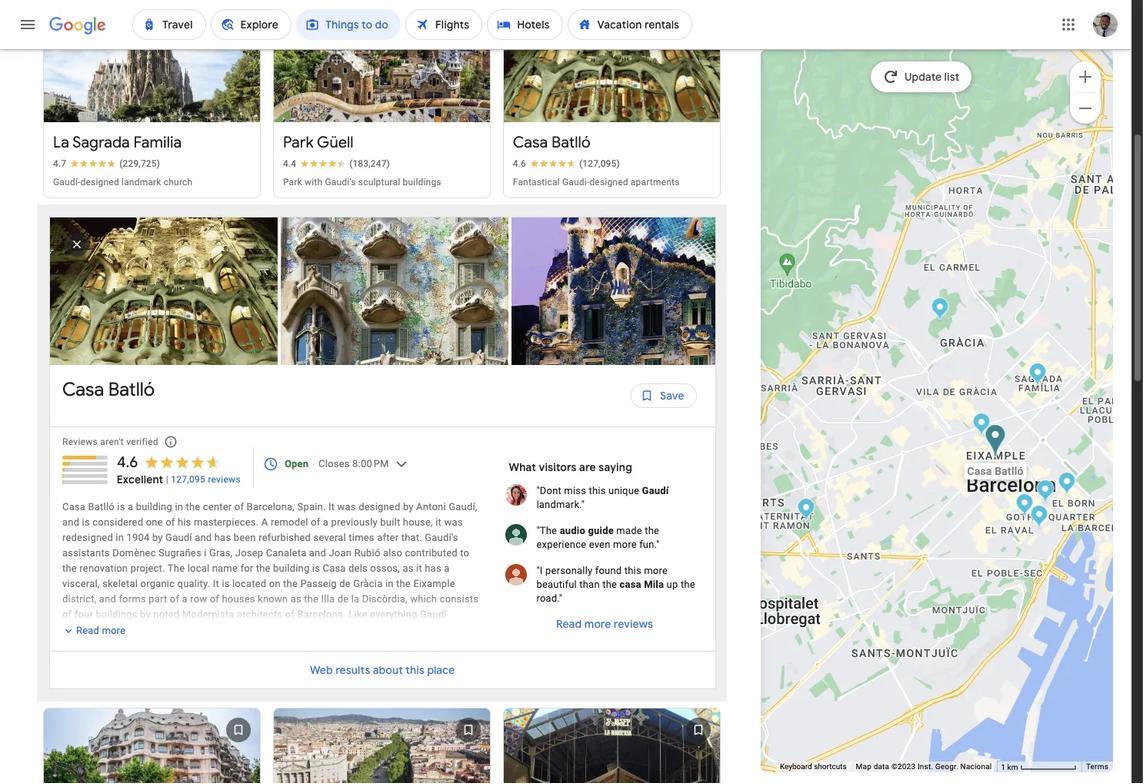Task type: vqa. For each thing, say whether or not it's contained in the screenshot.
the leftmost 4.6
yes



Task type: describe. For each thing, give the bounding box(es) containing it.
"the
[[537, 525, 557, 537]]

0 vertical spatial are
[[579, 461, 596, 474]]

the inside made the experience even more fun."
[[645, 525, 659, 537]]

a up several
[[323, 517, 329, 528]]

quality.
[[177, 578, 210, 590]]

unique
[[609, 485, 639, 497]]

2 vertical spatial was
[[342, 671, 361, 682]]

0 vertical spatial has
[[214, 532, 231, 544]]

la
[[351, 594, 360, 605]]

reviews inside excellent | 127,095 reviews
[[208, 474, 241, 485]]

0 horizontal spatial has
[[147, 640, 163, 651]]

1 horizontal spatial reviews
[[613, 617, 653, 631]]

reviews aren't verified
[[62, 437, 158, 447]]

sagrada
[[72, 133, 130, 152]]

la
[[53, 133, 69, 152]]

casa inside casa batlló element
[[62, 378, 104, 401]]

and up redesigned
[[62, 517, 79, 528]]

0 horizontal spatial designed
[[80, 177, 119, 187]]

1 vertical spatial was
[[444, 517, 463, 528]]

than
[[580, 579, 600, 591]]

|
[[166, 474, 168, 485]]

name
[[212, 563, 238, 574]]

sculptural
[[358, 177, 400, 187]]

considered
[[93, 517, 143, 528]]

4.6 for 4.6 out of 5 stars from 127,095 reviews image
[[513, 158, 526, 169]]

and up the tiles.
[[219, 655, 236, 667]]

güell
[[317, 133, 354, 152]]

windows
[[303, 640, 344, 651]]

reviews aren't verified image
[[152, 424, 189, 461]]

refurbished
[[259, 532, 311, 544]]

unusual
[[166, 640, 202, 651]]

km
[[1007, 764, 1018, 772]]

this for place
[[406, 664, 425, 678]]

eixample
[[413, 578, 455, 590]]

0 vertical spatial buildings
[[403, 177, 441, 187]]

4.4 out of 5 stars from 183,247 reviews image
[[283, 157, 390, 170]]

a
[[261, 517, 268, 528]]

arched
[[289, 671, 320, 682]]

a down sculpted
[[412, 655, 417, 667]]

barcelona,
[[247, 501, 295, 513]]

1 horizontal spatial gaudí
[[420, 609, 447, 621]]

4.7 out of 5 stars from 229,725 reviews image
[[53, 157, 160, 170]]

save
[[660, 389, 684, 403]]

map region
[[746, 0, 1140, 784]]

mila
[[644, 579, 664, 591]]

of right back
[[452, 671, 462, 682]]

read more reviews
[[556, 617, 653, 631]]

2 horizontal spatial the
[[427, 624, 444, 636]]

row
[[190, 594, 207, 605]]

nacional
[[961, 763, 992, 772]]

1 horizontal spatial it
[[436, 517, 442, 528]]

skeletal
[[102, 578, 138, 590]]

and down several
[[309, 547, 326, 559]]

save la pedrera-casa milà to collection image
[[220, 712, 257, 749]]

the up his at the bottom left of page
[[186, 501, 200, 513]]

gaudí-designed landmark church
[[53, 177, 193, 187]]

2 horizontal spatial has
[[425, 563, 441, 574]]

buildings inside casa batlló is a building in the center of barcelona, spain. it was designed by antoni gaudí, and is considered one of his masterpieces. a remodel of a previously built house, it was redesigned in 1904 by gaudí and has been refurbished several times after that. gaudí's assistants domènec sugrañes i gras, josep canaleta and joan rubió also contributed to the renovation project. the local name for the building is casa dels ossos, as it has a visceral, skeletal organic quality. it is located on the passeig de gràcia in the eixample district, and forms part of a row of houses known as the illa de la discòrdia, which consists of four buildings by noted modernista architects of barcelona. like everything gaudí designed, casa batlló is only identifiable as modernisme in the broadest sense. the ground floor, in particular, has unusual tracery, irregular oval windows and flowing sculpted stone work. there are few straight lines, and much of the façade is decorated with a colorful mosaic made of broken ceramic tiles. the roof is arched and was likened to the back of a dragon or dinosaur.
[[96, 609, 137, 621]]

is up "passeig"
[[312, 563, 320, 574]]

the down ossos,
[[396, 578, 411, 590]]

more down up the road."
[[584, 617, 611, 631]]

straight
[[155, 655, 190, 667]]

8:00 pm
[[352, 458, 389, 470]]

consists
[[440, 594, 479, 605]]

"the audio guide
[[537, 525, 614, 537]]

even
[[589, 539, 610, 551]]

casa up redesigned
[[62, 501, 85, 513]]

guide
[[588, 525, 614, 537]]

main menu image
[[18, 15, 37, 34]]

what visitors are saying
[[509, 461, 632, 474]]

park for park with gaudi's sculptural buildings
[[283, 177, 302, 187]]

fun."
[[639, 539, 660, 551]]

spotify camp nou image
[[797, 498, 815, 524]]

casa up fantastical on the left top of page
[[513, 133, 548, 152]]

1 horizontal spatial by
[[152, 532, 163, 544]]

house,
[[403, 517, 433, 528]]

is down windows in the bottom left of the page
[[330, 655, 338, 667]]

127,095 reviews link
[[171, 474, 241, 486]]

project.
[[131, 563, 165, 574]]

found
[[595, 565, 622, 577]]

saying
[[599, 461, 632, 474]]

gaudi-
[[562, 177, 590, 187]]

built
[[380, 517, 400, 528]]

masterpieces.
[[194, 517, 259, 528]]

several
[[314, 532, 346, 544]]

la pedrera-casa milà image
[[973, 413, 990, 438]]

illa
[[321, 594, 335, 605]]

made inside made the experience even more fun."
[[616, 525, 642, 537]]

park güell
[[283, 133, 354, 152]]

that.
[[401, 532, 422, 544]]

gaudi's
[[325, 177, 356, 187]]

a up considered
[[128, 501, 133, 513]]

in down read more link at the left bottom
[[88, 640, 96, 651]]

what
[[509, 461, 536, 474]]

of down the spain. at the left
[[311, 517, 320, 528]]

of up dinosaur.
[[127, 671, 136, 682]]

casa mila
[[620, 579, 664, 591]]

©2023
[[892, 763, 916, 772]]

0 horizontal spatial it
[[213, 578, 219, 590]]

casa up particular,
[[109, 624, 132, 636]]

previously
[[331, 517, 378, 528]]

list
[[945, 70, 960, 84]]

redesigned
[[62, 532, 113, 544]]

la rambla image
[[1030, 505, 1048, 530]]

gaudí inside "dont miss this unique gaudí landmark."
[[642, 485, 669, 497]]

sugrañes
[[159, 547, 201, 559]]

results
[[336, 664, 371, 678]]

passeig
[[300, 578, 337, 590]]

center
[[203, 501, 232, 513]]

park with gaudi's sculptural buildings
[[283, 177, 441, 187]]

in down ossos,
[[385, 578, 394, 590]]

of right row
[[210, 594, 219, 605]]

personally
[[545, 565, 593, 577]]

architects
[[237, 609, 283, 621]]

2 vertical spatial as
[[250, 624, 261, 636]]

0 vertical spatial the
[[168, 563, 185, 574]]

1 vertical spatial de
[[337, 594, 349, 605]]

⋅
[[311, 458, 316, 470]]

0 horizontal spatial by
[[140, 609, 151, 621]]

in down considered
[[116, 532, 124, 544]]

designed inside casa batlló is a building in the center of barcelona, spain. it was designed by antoni gaudí, and is considered one of his masterpieces. a remodel of a previously built house, it was redesigned in 1904 by gaudí and has been refurbished several times after that. gaudí's assistants domènec sugrañes i gras, josep canaleta and joan rubió also contributed to the renovation project. the local name for the building is casa dels ossos, as it has a visceral, skeletal organic quality. it is located on the passeig de gràcia in the eixample district, and forms part of a row of houses known as the illa de la discòrdia, which consists of four buildings by noted modernista architects of barcelona. like everything gaudí designed, casa batlló is only identifiable as modernisme in the broadest sense. the ground floor, in particular, has unusual tracery, irregular oval windows and flowing sculpted stone work. there are few straight lines, and much of the façade is decorated with a colorful mosaic made of broken ceramic tiles. the roof is arched and was likened to the back of a dragon or dinosaur.
[[359, 501, 400, 513]]

0 horizontal spatial gaudí
[[165, 532, 192, 544]]

visitors
[[539, 461, 577, 474]]

(229,725)
[[119, 158, 160, 169]]

batlló up 4.6 out of 5 stars from 127,095 reviews image
[[552, 133, 591, 152]]

0 vertical spatial building
[[136, 501, 172, 513]]

landmark
[[122, 177, 161, 187]]

1 horizontal spatial to
[[460, 547, 469, 559]]

gràcia
[[353, 578, 383, 590]]

and up i
[[195, 532, 212, 544]]

like
[[349, 609, 367, 621]]

ossos,
[[370, 563, 400, 574]]

of up roof
[[267, 655, 276, 667]]

casa
[[620, 579, 641, 591]]

0 horizontal spatial to
[[399, 671, 408, 682]]

aren't
[[100, 437, 124, 447]]

few
[[136, 655, 152, 667]]

is down name
[[222, 578, 230, 590]]

much
[[239, 655, 264, 667]]

place
[[427, 664, 455, 678]]

the right for
[[256, 563, 271, 574]]

(183,247)
[[349, 158, 390, 169]]

everything
[[370, 609, 417, 621]]

read more link
[[62, 624, 126, 638]]

fantastical
[[513, 177, 560, 187]]

1 vertical spatial casa batlló
[[62, 378, 155, 401]]

a left row
[[182, 594, 188, 605]]

there
[[90, 655, 116, 667]]

also
[[383, 547, 402, 559]]

and down skeletal
[[99, 594, 116, 605]]

la sagrada familia image
[[1029, 363, 1047, 388]]



Task type: locate. For each thing, give the bounding box(es) containing it.
reviews
[[62, 437, 98, 447]]

0 horizontal spatial casa batlló
[[62, 378, 155, 401]]

1 vertical spatial this
[[625, 565, 641, 577]]

mosaic
[[62, 671, 96, 682]]

was down decorated
[[342, 671, 361, 682]]

it down name
[[213, 578, 219, 590]]

designed up built
[[359, 501, 400, 513]]

1 horizontal spatial are
[[579, 461, 596, 474]]

0 horizontal spatial buildings
[[96, 609, 137, 621]]

reviews
[[208, 474, 241, 485], [613, 617, 653, 631]]

0 vertical spatial to
[[460, 547, 469, 559]]

1 horizontal spatial read
[[556, 617, 581, 631]]

buildings down forms
[[96, 609, 137, 621]]

a right place on the left of the page
[[465, 671, 470, 682]]

list item
[[512, 116, 742, 467], [50, 193, 281, 389], [281, 199, 512, 384]]

to right contributed
[[460, 547, 469, 559]]

1 vertical spatial by
[[152, 532, 163, 544]]

made down 'there'
[[99, 671, 124, 682]]

4.6 up fantastical on the left top of page
[[513, 158, 526, 169]]

the right up
[[681, 579, 695, 591]]

with left gaudi's
[[305, 177, 323, 187]]

0 horizontal spatial the
[[168, 563, 185, 574]]

casa up reviews
[[62, 378, 104, 401]]

oval
[[282, 640, 300, 651]]

times
[[349, 532, 374, 544]]

2 horizontal spatial this
[[625, 565, 641, 577]]

spain.
[[297, 501, 326, 513]]

close detail image
[[58, 226, 95, 263]]

1904
[[127, 532, 150, 544]]

are up miss
[[579, 461, 596, 474]]

colorful
[[420, 655, 455, 667]]

excellent | 127,095 reviews
[[117, 473, 241, 487]]

list
[[50, 116, 742, 467]]

is right roof
[[278, 671, 286, 682]]

was up previously
[[337, 501, 356, 513]]

2 vertical spatial the
[[237, 671, 254, 682]]

2 vertical spatial this
[[406, 664, 425, 678]]

discòrdia,
[[362, 594, 408, 605]]

0 horizontal spatial it
[[416, 563, 422, 574]]

of left his at the bottom left of page
[[166, 517, 175, 528]]

more up mila
[[644, 565, 668, 577]]

"i personally found this more beautiful than the
[[537, 565, 668, 591]]

the inside "i personally found this more beautiful than the
[[603, 579, 617, 591]]

gaudí right unique
[[642, 485, 669, 497]]

with inside casa batlló is a building in the center of barcelona, spain. it was designed by antoni gaudí, and is considered one of his masterpieces. a remodel of a previously built house, it was redesigned in 1904 by gaudí and has been refurbished several times after that. gaudí's assistants domènec sugrañes i gras, josep canaleta and joan rubió also contributed to the renovation project. the local name for the building is casa dels ossos, as it has a visceral, skeletal organic quality. it is located on the passeig de gràcia in the eixample district, and forms part of a row of houses known as the illa de la discòrdia, which consists of four buildings by noted modernista architects of barcelona. like everything gaudí designed, casa batlló is only identifiable as modernisme in the broadest sense. the ground floor, in particular, has unusual tracery, irregular oval windows and flowing sculpted stone work. there are few straight lines, and much of the façade is decorated with a colorful mosaic made of broken ceramic tiles. the roof is arched and was likened to the back of a dragon or dinosaur.
[[390, 655, 409, 667]]

one
[[146, 517, 163, 528]]

park up 4.4
[[283, 133, 314, 152]]

building down canaleta
[[273, 563, 310, 574]]

renovation
[[79, 563, 128, 574]]

de down dels
[[339, 578, 351, 590]]

0 horizontal spatial 4.6
[[117, 453, 138, 472]]

update list button
[[871, 62, 972, 92]]

this left back
[[406, 664, 425, 678]]

0 horizontal spatial building
[[136, 501, 172, 513]]

barcelona.
[[297, 609, 346, 621]]

park for park güell
[[283, 133, 314, 152]]

4.7
[[53, 158, 66, 169]]

by down part
[[140, 609, 151, 621]]

4.6 out of 5 stars from 127,095 reviews image
[[513, 157, 620, 170]]

1 vertical spatial it
[[213, 578, 219, 590]]

tiles.
[[212, 671, 234, 682]]

0 vertical spatial with
[[305, 177, 323, 187]]

which
[[410, 594, 437, 605]]

1 horizontal spatial buildings
[[403, 177, 441, 187]]

1 horizontal spatial with
[[390, 655, 409, 667]]

it
[[328, 501, 335, 513], [213, 578, 219, 590]]

1 vertical spatial the
[[427, 624, 444, 636]]

1 vertical spatial as
[[291, 594, 301, 605]]

to right likened
[[399, 671, 408, 682]]

as right known on the left bottom of page
[[291, 594, 301, 605]]

1 vertical spatial reviews
[[613, 617, 653, 631]]

1 horizontal spatial building
[[273, 563, 310, 574]]

1 horizontal spatial made
[[616, 525, 642, 537]]

0 vertical spatial made
[[616, 525, 642, 537]]

4.6 out of 5 stars from 127,095 reviews. excellent. element
[[117, 453, 241, 487]]

this up "casa" at the right
[[625, 565, 641, 577]]

in up windows in the bottom left of the page
[[323, 624, 331, 636]]

casa batlló element
[[62, 377, 155, 414]]

the
[[168, 563, 185, 574], [427, 624, 444, 636], [237, 671, 254, 682]]

more inside "i personally found this more beautiful than the
[[644, 565, 668, 577]]

his
[[178, 517, 191, 528]]

"dont
[[537, 485, 562, 497]]

1 horizontal spatial casa batlló
[[513, 133, 591, 152]]

is up considered
[[117, 501, 125, 513]]

this inside "i personally found this more beautiful than the
[[625, 565, 641, 577]]

data
[[874, 763, 890, 772]]

0 vertical spatial gaudí
[[642, 485, 669, 497]]

as right ossos,
[[403, 563, 414, 574]]

of left four
[[62, 609, 72, 621]]

is
[[117, 501, 125, 513], [82, 517, 90, 528], [312, 563, 320, 574], [222, 578, 230, 590], [164, 624, 172, 636], [330, 655, 338, 667], [278, 671, 286, 682]]

roof
[[257, 671, 276, 682]]

designed down (127,095)
[[590, 177, 628, 187]]

zoom out map image
[[1076, 99, 1095, 117]]

ground
[[447, 624, 479, 636]]

by down 'one'
[[152, 532, 163, 544]]

read for read more
[[76, 625, 99, 637]]

park
[[283, 133, 314, 152], [283, 177, 302, 187]]

are down particular,
[[119, 655, 133, 667]]

the
[[186, 501, 200, 513], [645, 525, 659, 537], [62, 563, 77, 574], [256, 563, 271, 574], [283, 578, 298, 590], [396, 578, 411, 590], [603, 579, 617, 591], [681, 579, 695, 591], [304, 594, 319, 605], [334, 624, 349, 636], [279, 655, 294, 667], [411, 671, 425, 682]]

made inside casa batlló is a building in the center of barcelona, spain. it was designed by antoni gaudí, and is considered one of his masterpieces. a remodel of a previously built house, it was redesigned in 1904 by gaudí and has been refurbished several times after that. gaudí's assistants domènec sugrañes i gras, josep canaleta and joan rubió also contributed to the renovation project. the local name for the building is casa dels ossos, as it has a visceral, skeletal organic quality. it is located on the passeig de gràcia in the eixample district, and forms part of a row of houses known as the illa de la discòrdia, which consists of four buildings by noted modernista architects of barcelona. like everything gaudí designed, casa batlló is only identifiable as modernisme in the broadest sense. the ground floor, in particular, has unusual tracery, irregular oval windows and flowing sculpted stone work. there are few straight lines, and much of the façade is decorated with a colorful mosaic made of broken ceramic tiles. the roof is arched and was likened to the back of a dragon or dinosaur.
[[99, 671, 124, 682]]

0 vertical spatial reviews
[[208, 474, 241, 485]]

0 vertical spatial 4.6
[[513, 158, 526, 169]]

reviews down up the road."
[[613, 617, 653, 631]]

cathedral of barcelona image
[[1037, 480, 1054, 505]]

2 vertical spatial by
[[140, 609, 151, 621]]

has up few
[[147, 640, 163, 651]]

particular,
[[99, 640, 144, 651]]

located
[[232, 578, 266, 590]]

0 vertical spatial was
[[337, 501, 356, 513]]

batlló
[[552, 133, 591, 152], [108, 378, 155, 401], [88, 501, 115, 513], [135, 624, 161, 636]]

1 horizontal spatial the
[[237, 671, 254, 682]]

1 horizontal spatial as
[[291, 594, 301, 605]]

0 vertical spatial by
[[403, 501, 414, 513]]

this
[[589, 485, 606, 497], [625, 565, 641, 577], [406, 664, 425, 678]]

0 horizontal spatial this
[[406, 664, 425, 678]]

has
[[214, 532, 231, 544], [425, 563, 441, 574], [147, 640, 163, 651]]

rubió
[[354, 547, 380, 559]]

gaudí down which
[[420, 609, 447, 621]]

tracery,
[[205, 640, 238, 651]]

of up the modernisme at the left of the page
[[285, 609, 295, 621]]

the down the much
[[237, 671, 254, 682]]

known
[[258, 594, 288, 605]]

1 vertical spatial gaudí
[[165, 532, 192, 544]]

batlló up considered
[[88, 501, 115, 513]]

it right the spain. at the left
[[328, 501, 335, 513]]

0 vertical spatial it
[[328, 501, 335, 513]]

4.6 for 4.6 out of 5 stars from 127,095 reviews. excellent. element
[[117, 453, 138, 472]]

zoom in map image
[[1076, 67, 1095, 86]]

has up gras,
[[214, 532, 231, 544]]

0 vertical spatial park
[[283, 133, 314, 152]]

1 horizontal spatial designed
[[359, 501, 400, 513]]

gaudí,
[[449, 501, 477, 513]]

josep
[[235, 547, 263, 559]]

park güell image
[[931, 297, 949, 323]]

façade
[[296, 655, 328, 667]]

part
[[149, 594, 167, 605]]

1 vertical spatial with
[[390, 655, 409, 667]]

0 horizontal spatial are
[[119, 655, 133, 667]]

are inside casa batlló is a building in the center of barcelona, spain. it was designed by antoni gaudí, and is considered one of his masterpieces. a remodel of a previously built house, it was redesigned in 1904 by gaudí and has been refurbished several times after that. gaudí's assistants domènec sugrañes i gras, josep canaleta and joan rubió also contributed to the renovation project. the local name for the building is casa dels ossos, as it has a visceral, skeletal organic quality. it is located on the passeig de gràcia in the eixample district, and forms part of a row of houses known as the illa de la discòrdia, which consists of four buildings by noted modernista architects of barcelona. like everything gaudí designed, casa batlló is only identifiable as modernisme in the broadest sense. the ground floor, in particular, has unusual tracery, irregular oval windows and flowing sculpted stone work. there are few straight lines, and much of the façade is decorated with a colorful mosaic made of broken ceramic tiles. the roof is arched and was likened to the back of a dragon or dinosaur.
[[119, 655, 133, 667]]

flowing
[[366, 640, 400, 651]]

de
[[339, 578, 351, 590], [337, 594, 349, 605]]

more
[[613, 539, 637, 551], [644, 565, 668, 577], [584, 617, 611, 631], [102, 625, 126, 637]]

organic
[[140, 578, 175, 590]]

1 vertical spatial to
[[399, 671, 408, 682]]

map data ©2023 inst. geogr. nacional
[[856, 763, 992, 772]]

geogr.
[[935, 763, 958, 772]]

has up eixample
[[425, 563, 441, 574]]

la sagrada familia
[[53, 133, 182, 152]]

the left back
[[411, 671, 425, 682]]

the down oval
[[279, 655, 294, 667]]

identifiable
[[196, 624, 247, 636]]

0 vertical spatial as
[[403, 563, 414, 574]]

1 horizontal spatial 4.6
[[513, 158, 526, 169]]

keyboard shortcuts
[[780, 763, 847, 772]]

open ⋅ closes 8:00 pm
[[285, 458, 389, 470]]

irregular
[[241, 640, 279, 651]]

building up 'one'
[[136, 501, 172, 513]]

1 vertical spatial building
[[273, 563, 310, 574]]

1 vertical spatial park
[[283, 177, 302, 187]]

1 horizontal spatial this
[[589, 485, 606, 497]]

is up redesigned
[[82, 517, 90, 528]]

1 vertical spatial made
[[99, 671, 124, 682]]

of right part
[[170, 594, 179, 605]]

and down façade
[[323, 671, 340, 682]]

the down sugrañes
[[168, 563, 185, 574]]

the down found
[[603, 579, 617, 591]]

casa down 'joan'
[[323, 563, 346, 574]]

this right miss
[[589, 485, 606, 497]]

the right on
[[283, 578, 298, 590]]

batlló down noted
[[135, 624, 161, 636]]

4.6
[[513, 158, 526, 169], [117, 453, 138, 472]]

in up his at the bottom left of page
[[175, 501, 183, 513]]

and up decorated
[[346, 640, 363, 651]]

domènec
[[112, 547, 156, 559]]

landmark."
[[537, 499, 585, 511]]

2 vertical spatial gaudí
[[420, 609, 447, 621]]

gaudí up sugrañes
[[165, 532, 192, 544]]

audio
[[560, 525, 585, 537]]

the left illa
[[304, 594, 319, 605]]

1 horizontal spatial it
[[328, 501, 335, 513]]

4.6 up excellent at the left of the page
[[117, 453, 138, 472]]

designed down 4.7 out of 5 stars from 229,725 reviews image
[[80, 177, 119, 187]]

0 horizontal spatial reviews
[[208, 474, 241, 485]]

picasso museum image
[[1058, 472, 1076, 497]]

0 vertical spatial de
[[339, 578, 351, 590]]

joan
[[329, 547, 352, 559]]

about
[[373, 664, 403, 678]]

save la rambla barcelona to collection image
[[450, 712, 487, 749]]

this for more
[[625, 565, 641, 577]]

4.6 inside image
[[513, 158, 526, 169]]

0 vertical spatial it
[[436, 517, 442, 528]]

1 vertical spatial are
[[119, 655, 133, 667]]

only
[[174, 624, 193, 636]]

1 vertical spatial it
[[416, 563, 422, 574]]

reviews up center
[[208, 474, 241, 485]]

2 horizontal spatial gaudí
[[642, 485, 669, 497]]

more up particular,
[[102, 625, 126, 637]]

the up fun."
[[645, 525, 659, 537]]

2 park from the top
[[283, 177, 302, 187]]

1 vertical spatial 4.6
[[117, 453, 138, 472]]

2 horizontal spatial designed
[[590, 177, 628, 187]]

after
[[377, 532, 399, 544]]

casa batlló up reviews aren't verified
[[62, 378, 155, 401]]

0 horizontal spatial with
[[305, 177, 323, 187]]

was
[[337, 501, 356, 513], [444, 517, 463, 528], [342, 671, 361, 682]]

1 vertical spatial has
[[425, 563, 441, 574]]

stone
[[444, 640, 470, 651]]

0 horizontal spatial as
[[250, 624, 261, 636]]

2 horizontal spatial as
[[403, 563, 414, 574]]

0 vertical spatial casa batlló
[[513, 133, 591, 152]]

0 vertical spatial this
[[589, 485, 606, 497]]

canaleta
[[266, 547, 307, 559]]

de left la
[[337, 594, 349, 605]]

been
[[234, 532, 256, 544]]

of up masterpieces.
[[235, 501, 244, 513]]

the up visceral, at the left
[[62, 563, 77, 574]]

building
[[136, 501, 172, 513], [273, 563, 310, 574]]

this inside "dont miss this unique gaudí landmark."
[[589, 485, 606, 497]]

a up eixample
[[444, 563, 450, 574]]

batlló up "verified"
[[108, 378, 155, 401]]

or
[[97, 686, 106, 698]]

read down four
[[76, 625, 99, 637]]

is down noted
[[164, 624, 172, 636]]

1 park from the top
[[283, 133, 314, 152]]

save mercado de la boqueria to collection image
[[680, 712, 717, 749]]

casa batlló image
[[985, 424, 1006, 459]]

the inside up the road."
[[681, 579, 695, 591]]

update
[[905, 70, 942, 84]]

verified
[[126, 437, 158, 447]]

was down gaudí,
[[444, 517, 463, 528]]

are
[[579, 461, 596, 474], [119, 655, 133, 667]]

contributed
[[405, 547, 458, 559]]

2 horizontal spatial by
[[403, 501, 414, 513]]

1 horizontal spatial has
[[214, 532, 231, 544]]

buildings right sculptural
[[403, 177, 441, 187]]

1 vertical spatial buildings
[[96, 609, 137, 621]]

0 horizontal spatial made
[[99, 671, 124, 682]]

houses
[[222, 594, 255, 605]]

read for read more reviews
[[556, 617, 581, 631]]

open
[[285, 458, 309, 470]]

by
[[403, 501, 414, 513], [152, 532, 163, 544], [140, 609, 151, 621]]

the up windows in the bottom left of the page
[[334, 624, 349, 636]]

with down flowing
[[390, 655, 409, 667]]

more left fun."
[[613, 539, 637, 551]]

mercado de la boqueria image
[[1016, 494, 1033, 519]]

by up house,
[[403, 501, 414, 513]]

"dont miss this unique gaudí landmark."
[[537, 485, 669, 511]]

casa batlló up 4.6 out of 5 stars from 127,095 reviews image
[[513, 133, 591, 152]]

read down 'road."' at the left of page
[[556, 617, 581, 631]]

floor,
[[62, 640, 85, 651]]

made up fun."
[[616, 525, 642, 537]]

0 horizontal spatial read
[[76, 625, 99, 637]]

keyboard shortcuts button
[[780, 762, 847, 773]]

more inside made the experience even more fun."
[[613, 539, 637, 551]]

127,095
[[171, 474, 205, 485]]

park down 4.4
[[283, 177, 302, 187]]

broken
[[139, 671, 170, 682]]

2 vertical spatial has
[[147, 640, 163, 651]]



